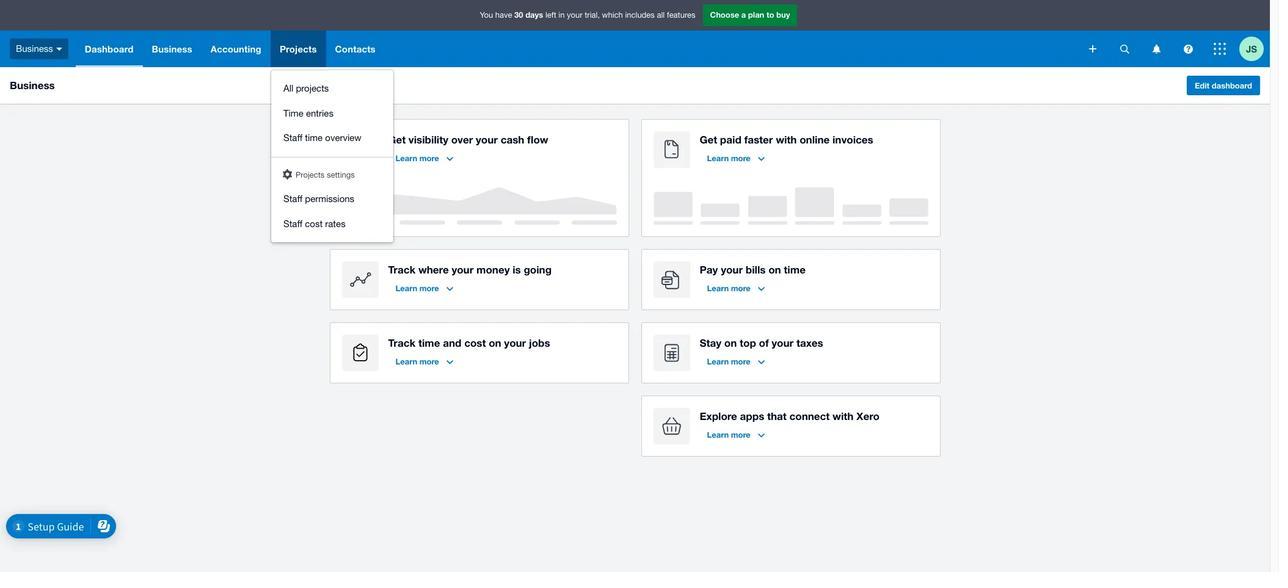 Task type: vqa. For each thing, say whether or not it's contained in the screenshot.
Edit dashboard button
yes



Task type: locate. For each thing, give the bounding box(es) containing it.
0 horizontal spatial time
[[305, 133, 323, 143]]

edit dashboard
[[1195, 81, 1252, 90]]

list box containing all projects
[[271, 70, 393, 243]]

learn more button down where
[[388, 279, 460, 298]]

more for your
[[731, 283, 751, 293]]

your
[[567, 11, 583, 20], [476, 133, 498, 146], [452, 263, 474, 276], [721, 263, 743, 276], [504, 337, 526, 349], [772, 337, 794, 349]]

0 vertical spatial with
[[776, 133, 797, 146]]

learn more down the explore
[[707, 430, 751, 440]]

learn more button down apps
[[700, 425, 772, 445]]

over
[[451, 133, 473, 146]]

time left and
[[418, 337, 440, 349]]

learn more button for paid
[[700, 148, 772, 168]]

connect
[[790, 410, 830, 423]]

learn more for time
[[396, 357, 439, 367]]

more down paid on the right top of page
[[731, 153, 751, 163]]

all
[[657, 11, 665, 20]]

0 horizontal spatial with
[[776, 133, 797, 146]]

learn for apps
[[707, 430, 729, 440]]

1 track from the top
[[388, 263, 416, 276]]

svg image inside business popup button
[[56, 47, 62, 51]]

more down apps
[[731, 430, 751, 440]]

learn more
[[396, 153, 439, 163], [707, 153, 751, 163], [396, 283, 439, 293], [707, 283, 751, 293], [396, 357, 439, 367], [707, 357, 751, 367], [707, 430, 751, 440]]

banner
[[0, 0, 1270, 243]]

edit
[[1195, 81, 1210, 90]]

learn more button for visibility
[[388, 148, 460, 168]]

1 vertical spatial with
[[833, 410, 854, 423]]

staff for staff permissions
[[283, 194, 302, 204]]

projects right header image
[[296, 170, 325, 179]]

with left xero
[[833, 410, 854, 423]]

choose
[[710, 10, 739, 20]]

cost right and
[[464, 337, 486, 349]]

which
[[602, 11, 623, 20]]

in
[[559, 11, 565, 20]]

0 vertical spatial track
[[388, 263, 416, 276]]

0 horizontal spatial cost
[[305, 218, 323, 229]]

dashboard
[[85, 43, 134, 54]]

1 staff from the top
[[283, 133, 302, 143]]

0 horizontal spatial svg image
[[56, 47, 62, 51]]

on right bills at the right top of page
[[769, 263, 781, 276]]

svg image
[[1214, 43, 1226, 55], [1152, 44, 1160, 53], [56, 47, 62, 51]]

0 vertical spatial staff
[[283, 133, 302, 143]]

1 horizontal spatial time
[[418, 337, 440, 349]]

learn more button for your
[[700, 279, 772, 298]]

1 horizontal spatial get
[[700, 133, 717, 146]]

svg image
[[1120, 44, 1129, 53], [1184, 44, 1193, 53], [1089, 45, 1097, 53]]

learn right track money icon
[[396, 283, 417, 293]]

get
[[388, 133, 406, 146], [700, 133, 717, 146]]

js button
[[1240, 31, 1270, 67]]

learn for paid
[[707, 153, 729, 163]]

invoices icon image
[[653, 131, 690, 168]]

business button
[[0, 31, 76, 67]]

entries
[[306, 108, 333, 118]]

learn down paid on the right top of page
[[707, 153, 729, 163]]

learn more button down top
[[700, 352, 772, 371]]

2 staff from the top
[[283, 194, 302, 204]]

staff time overview
[[283, 133, 362, 143]]

staff for staff cost rates
[[283, 218, 302, 229]]

learn right projects icon
[[396, 357, 417, 367]]

more down track time and cost on your jobs
[[420, 357, 439, 367]]

1 vertical spatial projects
[[296, 170, 325, 179]]

learn
[[396, 153, 417, 163], [707, 153, 729, 163], [396, 283, 417, 293], [707, 283, 729, 293], [396, 357, 417, 367], [707, 357, 729, 367], [707, 430, 729, 440]]

settings
[[327, 170, 355, 179]]

list box inside navigation
[[271, 70, 393, 243]]

projects icon image
[[342, 335, 378, 371]]

dashboard link
[[76, 31, 143, 67]]

more for apps
[[731, 430, 751, 440]]

staff
[[283, 133, 302, 143], [283, 194, 302, 204], [283, 218, 302, 229]]

where
[[418, 263, 449, 276]]

track for track where your money is going
[[388, 263, 416, 276]]

navigation containing dashboard
[[76, 31, 1081, 243]]

projects
[[280, 43, 317, 54], [296, 170, 325, 179]]

projects settings
[[296, 170, 355, 179]]

with right faster
[[776, 133, 797, 146]]

js
[[1246, 43, 1257, 54]]

more for visibility
[[420, 153, 439, 163]]

top
[[740, 337, 756, 349]]

staff for staff time overview
[[283, 133, 302, 143]]

days
[[525, 10, 543, 20]]

cost left rates
[[305, 218, 323, 229]]

3 staff from the top
[[283, 218, 302, 229]]

1 vertical spatial staff
[[283, 194, 302, 204]]

2 get from the left
[[700, 133, 717, 146]]

1 horizontal spatial on
[[724, 337, 737, 349]]

have
[[495, 11, 512, 20]]

0 horizontal spatial get
[[388, 133, 406, 146]]

time down time entries
[[305, 133, 323, 143]]

time right bills at the right top of page
[[784, 263, 806, 276]]

0 vertical spatial time
[[305, 133, 323, 143]]

edit dashboard button
[[1187, 76, 1260, 95]]

your right in
[[567, 11, 583, 20]]

pay
[[700, 263, 718, 276]]

choose a plan to buy
[[710, 10, 790, 20]]

learn down visibility
[[396, 153, 417, 163]]

business
[[16, 43, 53, 54], [152, 43, 192, 54], [10, 79, 55, 92]]

2 horizontal spatial on
[[769, 263, 781, 276]]

get left visibility
[[388, 133, 406, 146]]

more for where
[[420, 283, 439, 293]]

time
[[283, 108, 303, 118]]

learn more button for on
[[700, 352, 772, 371]]

taxes icon image
[[653, 335, 690, 371]]

more down visibility
[[420, 153, 439, 163]]

more down top
[[731, 357, 751, 367]]

learn more down stay
[[707, 357, 751, 367]]

learn for time
[[396, 357, 417, 367]]

learn down stay
[[707, 357, 729, 367]]

on right and
[[489, 337, 501, 349]]

staff down staff permissions
[[283, 218, 302, 229]]

track left where
[[388, 263, 416, 276]]

learn down pay on the top
[[707, 283, 729, 293]]

group containing all projects
[[271, 70, 393, 243]]

more
[[420, 153, 439, 163], [731, 153, 751, 163], [420, 283, 439, 293], [731, 283, 751, 293], [420, 357, 439, 367], [731, 357, 751, 367], [731, 430, 751, 440]]

get paid faster with online invoices
[[700, 133, 873, 146]]

1 get from the left
[[388, 133, 406, 146]]

learn more for on
[[707, 357, 751, 367]]

get left paid on the right top of page
[[700, 133, 717, 146]]

on
[[769, 263, 781, 276], [489, 337, 501, 349], [724, 337, 737, 349]]

1 vertical spatial track
[[388, 337, 416, 349]]

faster
[[744, 133, 773, 146]]

learn for where
[[396, 283, 417, 293]]

1 vertical spatial cost
[[464, 337, 486, 349]]

navigation
[[76, 31, 1081, 243]]

learn more button down paid on the right top of page
[[700, 148, 772, 168]]

pay your bills on time
[[700, 263, 806, 276]]

projects up all projects in the top left of the page
[[280, 43, 317, 54]]

2 vertical spatial time
[[418, 337, 440, 349]]

business inside popup button
[[16, 43, 53, 54]]

learn more button down and
[[388, 352, 460, 371]]

overview
[[325, 133, 362, 143]]

on left top
[[724, 337, 737, 349]]

your left jobs
[[504, 337, 526, 349]]

track
[[388, 263, 416, 276], [388, 337, 416, 349]]

0 vertical spatial projects
[[280, 43, 317, 54]]

group inside navigation
[[271, 70, 393, 243]]

list box
[[271, 70, 393, 243]]

more down where
[[420, 283, 439, 293]]

projects for projects
[[280, 43, 317, 54]]

learn more button
[[388, 148, 460, 168], [700, 148, 772, 168], [388, 279, 460, 298], [700, 279, 772, 298], [388, 352, 460, 371], [700, 352, 772, 371], [700, 425, 772, 445]]

accounting
[[211, 43, 261, 54]]

time
[[305, 133, 323, 143], [784, 263, 806, 276], [418, 337, 440, 349]]

explore apps that connect with xero
[[700, 410, 880, 423]]

learn for visibility
[[396, 153, 417, 163]]

track right projects icon
[[388, 337, 416, 349]]

2 vertical spatial staff
[[283, 218, 302, 229]]

track time and cost on your jobs
[[388, 337, 550, 349]]

learn more down visibility
[[396, 153, 439, 163]]

learn more down track time and cost on your jobs
[[396, 357, 439, 367]]

track where your money is going
[[388, 263, 552, 276]]

learn more down pay on the top
[[707, 283, 751, 293]]

group
[[271, 70, 393, 243]]

and
[[443, 337, 461, 349]]

business inside dropdown button
[[152, 43, 192, 54]]

you
[[480, 11, 493, 20]]

plan
[[748, 10, 764, 20]]

more down pay your bills on time
[[731, 283, 751, 293]]

learn more down paid on the right top of page
[[707, 153, 751, 163]]

learn more button down pay your bills on time
[[700, 279, 772, 298]]

your right of
[[772, 337, 794, 349]]

staff down header image
[[283, 194, 302, 204]]

learn more button for where
[[388, 279, 460, 298]]

to
[[767, 10, 774, 20]]

cost
[[305, 218, 323, 229], [464, 337, 486, 349]]

learn more for your
[[707, 283, 751, 293]]

learn for your
[[707, 283, 729, 293]]

2 track from the top
[[388, 337, 416, 349]]

with
[[776, 133, 797, 146], [833, 410, 854, 423]]

learn more down where
[[396, 283, 439, 293]]

get for get paid faster with online invoices
[[700, 133, 717, 146]]

more for on
[[731, 357, 751, 367]]

your right where
[[452, 263, 474, 276]]

learn for on
[[707, 357, 729, 367]]

staff down time
[[283, 133, 302, 143]]

permissions
[[305, 194, 354, 204]]

learn down the explore
[[707, 430, 729, 440]]

learn more button down visibility
[[388, 148, 460, 168]]

you have 30 days left in your trial, which includes all features
[[480, 10, 696, 20]]

more for paid
[[731, 153, 751, 163]]

learn more for paid
[[707, 153, 751, 163]]

projects inside dropdown button
[[280, 43, 317, 54]]

learn more button for apps
[[700, 425, 772, 445]]

online
[[800, 133, 830, 146]]

1 vertical spatial time
[[784, 263, 806, 276]]

rates
[[325, 218, 346, 229]]

more for time
[[420, 357, 439, 367]]

0 vertical spatial cost
[[305, 218, 323, 229]]



Task type: describe. For each thing, give the bounding box(es) containing it.
paid
[[720, 133, 742, 146]]

money
[[477, 263, 510, 276]]

staff permissions
[[283, 194, 354, 204]]

staff cost rates link
[[271, 212, 393, 236]]

invoices preview bar graph image
[[653, 188, 928, 225]]

time for staff time overview
[[305, 133, 323, 143]]

learn more for where
[[396, 283, 439, 293]]

banking icon image
[[342, 131, 378, 168]]

all projects link
[[271, 76, 393, 101]]

stay
[[700, 337, 722, 349]]

2 horizontal spatial svg image
[[1184, 44, 1193, 53]]

30
[[514, 10, 523, 20]]

all projects
[[283, 83, 329, 93]]

projects button
[[271, 31, 326, 67]]

cash
[[501, 133, 524, 146]]

stay on top of your taxes
[[700, 337, 823, 349]]

projects for projects settings
[[296, 170, 325, 179]]

features
[[667, 11, 696, 20]]

banking preview line graph image
[[342, 188, 617, 225]]

going
[[524, 263, 552, 276]]

track for track time and cost on your jobs
[[388, 337, 416, 349]]

time entries
[[283, 108, 333, 118]]

projects
[[296, 83, 329, 93]]

bills
[[746, 263, 766, 276]]

buy
[[776, 10, 790, 20]]

dashboard
[[1212, 81, 1252, 90]]

visibility
[[409, 133, 448, 146]]

get visibility over your cash flow
[[388, 133, 548, 146]]

2 horizontal spatial time
[[784, 263, 806, 276]]

header image
[[283, 169, 292, 179]]

learn more button for time
[[388, 352, 460, 371]]

jobs
[[529, 337, 550, 349]]

0 horizontal spatial on
[[489, 337, 501, 349]]

your right over
[[476, 133, 498, 146]]

1 horizontal spatial svg image
[[1120, 44, 1129, 53]]

trial,
[[585, 11, 600, 20]]

a
[[742, 10, 746, 20]]

flow
[[527, 133, 548, 146]]

bills icon image
[[653, 261, 690, 298]]

contacts button
[[326, 31, 385, 67]]

1 horizontal spatial with
[[833, 410, 854, 423]]

time entries link
[[271, 101, 393, 126]]

of
[[759, 337, 769, 349]]

1 horizontal spatial cost
[[464, 337, 486, 349]]

get for get visibility over your cash flow
[[388, 133, 406, 146]]

xero
[[857, 410, 880, 423]]

1 horizontal spatial svg image
[[1152, 44, 1160, 53]]

apps
[[740, 410, 764, 423]]

explore
[[700, 410, 737, 423]]

banner containing js
[[0, 0, 1270, 243]]

staff time overview link
[[271, 126, 393, 151]]

learn more for apps
[[707, 430, 751, 440]]

your inside you have 30 days left in your trial, which includes all features
[[567, 11, 583, 20]]

accounting button
[[201, 31, 271, 67]]

taxes
[[797, 337, 823, 349]]

cost inside navigation
[[305, 218, 323, 229]]

that
[[767, 410, 787, 423]]

contacts
[[335, 43, 376, 54]]

includes
[[625, 11, 655, 20]]

is
[[513, 263, 521, 276]]

staff permissions link
[[271, 187, 393, 212]]

all
[[283, 83, 293, 93]]

learn more for visibility
[[396, 153, 439, 163]]

left
[[545, 11, 556, 20]]

2 horizontal spatial svg image
[[1214, 43, 1226, 55]]

your right pay on the top
[[721, 263, 743, 276]]

track money icon image
[[342, 261, 378, 298]]

time for track time and cost on your jobs
[[418, 337, 440, 349]]

staff cost rates
[[283, 218, 346, 229]]

add-ons icon image
[[653, 408, 690, 445]]

invoices
[[833, 133, 873, 146]]

0 horizontal spatial svg image
[[1089, 45, 1097, 53]]

business button
[[143, 31, 201, 67]]



